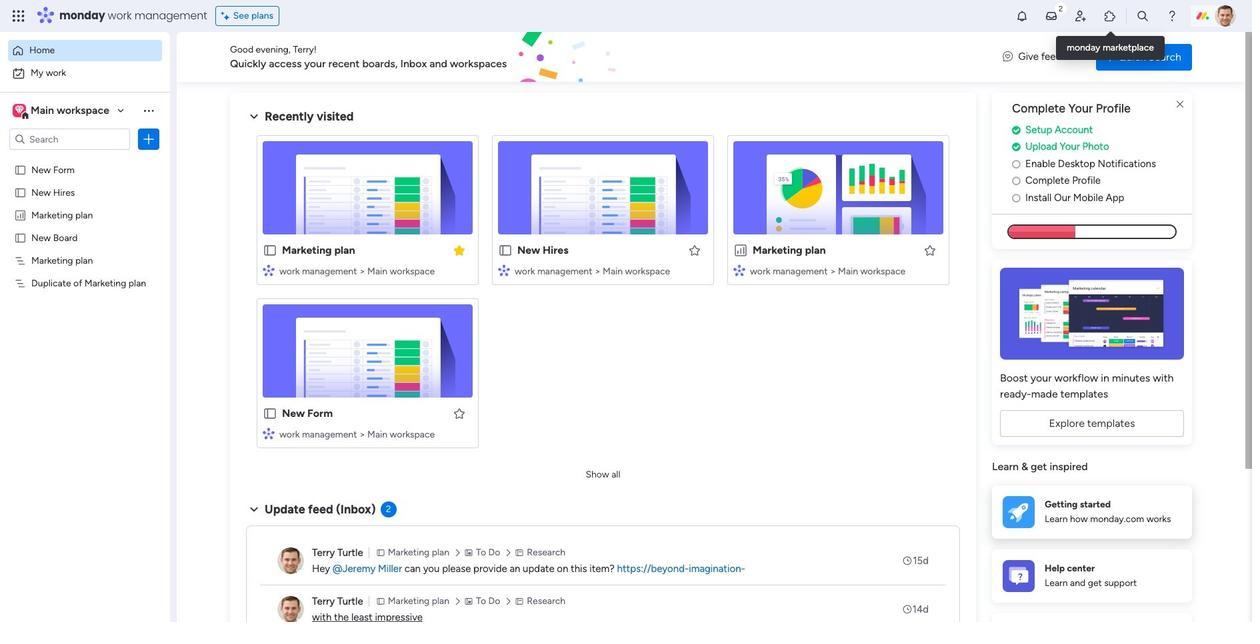 Task type: describe. For each thing, give the bounding box(es) containing it.
1 vertical spatial terry turtle image
[[277, 548, 304, 575]]

1 workspace image from the left
[[13, 103, 26, 118]]

2 vertical spatial terry turtle image
[[277, 597, 304, 623]]

1 vertical spatial add to favorites image
[[453, 407, 466, 420]]

2 element
[[380, 502, 396, 518]]

public board image
[[498, 243, 513, 258]]

1 circle o image from the top
[[1012, 176, 1021, 186]]

invite members image
[[1074, 9, 1087, 23]]

Search in workspace field
[[28, 132, 111, 147]]

remove from favorites image
[[453, 244, 466, 257]]

help image
[[1165, 9, 1179, 23]]

public dashboard image
[[733, 243, 748, 258]]

templates image image
[[1004, 268, 1180, 360]]

close update feed (inbox) image
[[246, 502, 262, 518]]

2 circle o image from the top
[[1012, 193, 1021, 203]]

v2 bolt switch image
[[1107, 50, 1115, 64]]

1 horizontal spatial add to favorites image
[[688, 244, 701, 257]]

update feed image
[[1045, 9, 1058, 23]]

public dashboard image
[[14, 209, 27, 221]]

workspace options image
[[142, 104, 155, 117]]

check circle image
[[1012, 125, 1021, 135]]

see plans image
[[221, 9, 233, 23]]

options image
[[142, 133, 155, 146]]



Task type: locate. For each thing, give the bounding box(es) containing it.
2 workspace image from the left
[[15, 103, 24, 118]]

quick search results list box
[[246, 125, 960, 465]]

0 horizontal spatial add to favorites image
[[453, 407, 466, 420]]

dapulse x slim image
[[1172, 97, 1188, 113]]

add to favorites image
[[923, 244, 937, 257]]

0 vertical spatial option
[[8, 40, 162, 61]]

select product image
[[12, 9, 25, 23]]

2 vertical spatial option
[[0, 158, 170, 160]]

1 vertical spatial option
[[8, 63, 162, 84]]

getting started element
[[992, 486, 1192, 539]]

close recently visited image
[[246, 109, 262, 125]]

circle o image
[[1012, 159, 1021, 169]]

notifications image
[[1015, 9, 1029, 23]]

2 image
[[1055, 1, 1067, 16]]

1 vertical spatial circle o image
[[1012, 193, 1021, 203]]

0 vertical spatial circle o image
[[1012, 176, 1021, 186]]

list box
[[0, 156, 170, 474]]

search everything image
[[1136, 9, 1149, 23]]

add to favorites image
[[688, 244, 701, 257], [453, 407, 466, 420]]

option
[[8, 40, 162, 61], [8, 63, 162, 84], [0, 158, 170, 160]]

v2 user feedback image
[[1003, 50, 1013, 65]]

public board image
[[14, 163, 27, 176], [14, 186, 27, 199], [14, 231, 27, 244], [263, 243, 277, 258], [263, 407, 277, 421]]

check circle image
[[1012, 142, 1021, 152]]

circle o image
[[1012, 176, 1021, 186], [1012, 193, 1021, 203]]

monday marketplace image
[[1103, 9, 1117, 23]]

help center element
[[992, 550, 1192, 603]]

workspace image
[[13, 103, 26, 118], [15, 103, 24, 118]]

terry turtle image
[[1215, 5, 1236, 27], [277, 548, 304, 575], [277, 597, 304, 623]]

0 vertical spatial add to favorites image
[[688, 244, 701, 257]]

workspace selection element
[[13, 103, 111, 120]]

0 vertical spatial terry turtle image
[[1215, 5, 1236, 27]]



Task type: vqa. For each thing, say whether or not it's contained in the screenshot.
2 element
yes



